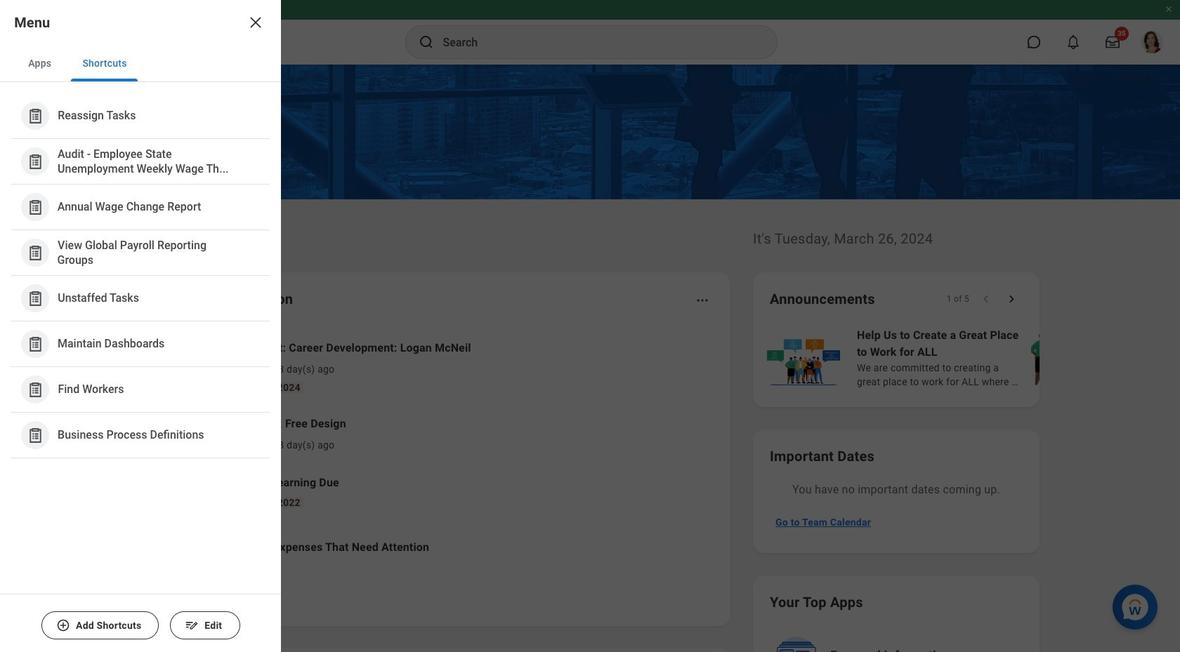 Task type: locate. For each thing, give the bounding box(es) containing it.
chevron right small image
[[1005, 292, 1019, 306]]

search image
[[418, 34, 435, 51]]

0 vertical spatial clipboard image
[[26, 290, 44, 307]]

tab list
[[0, 45, 281, 82]]

1 vertical spatial clipboard image
[[26, 427, 44, 444]]

main content
[[0, 65, 1181, 653]]

chevron left small image
[[980, 292, 994, 306]]

inbox large image
[[1106, 35, 1120, 49]]

1 clipboard image from the top
[[26, 107, 44, 125]]

text edit image
[[185, 619, 199, 633]]

5 clipboard image from the top
[[26, 336, 44, 353]]

1 vertical spatial inbox image
[[178, 424, 199, 445]]

2 inbox image from the top
[[178, 424, 199, 445]]

3 clipboard image from the top
[[26, 199, 44, 216]]

clipboard image
[[26, 290, 44, 307], [26, 427, 44, 444]]

list
[[0, 82, 281, 470], [765, 326, 1181, 391], [157, 329, 714, 576]]

status
[[947, 294, 970, 305]]

clipboard image
[[26, 107, 44, 125], [26, 153, 44, 170], [26, 199, 44, 216], [26, 244, 44, 262], [26, 336, 44, 353], [26, 381, 44, 399]]

1 clipboard image from the top
[[26, 290, 44, 307]]

0 vertical spatial inbox image
[[178, 356, 199, 377]]

x image
[[247, 14, 264, 31]]

inbox image
[[178, 356, 199, 377], [178, 424, 199, 445]]

banner
[[0, 0, 1181, 65]]

notifications large image
[[1067, 35, 1081, 49]]

1 inbox image from the top
[[178, 356, 199, 377]]

4 clipboard image from the top
[[26, 244, 44, 262]]

global navigation dialog
[[0, 0, 281, 653]]



Task type: describe. For each thing, give the bounding box(es) containing it.
inbox image
[[163, 589, 177, 603]]

6 clipboard image from the top
[[26, 381, 44, 399]]

plus circle image
[[56, 619, 70, 633]]

2 clipboard image from the top
[[26, 427, 44, 444]]

close environment banner image
[[1165, 5, 1173, 13]]

2 clipboard image from the top
[[26, 153, 44, 170]]

profile logan mcneil element
[[1133, 27, 1172, 58]]



Task type: vqa. For each thing, say whether or not it's contained in the screenshot.
list
yes



